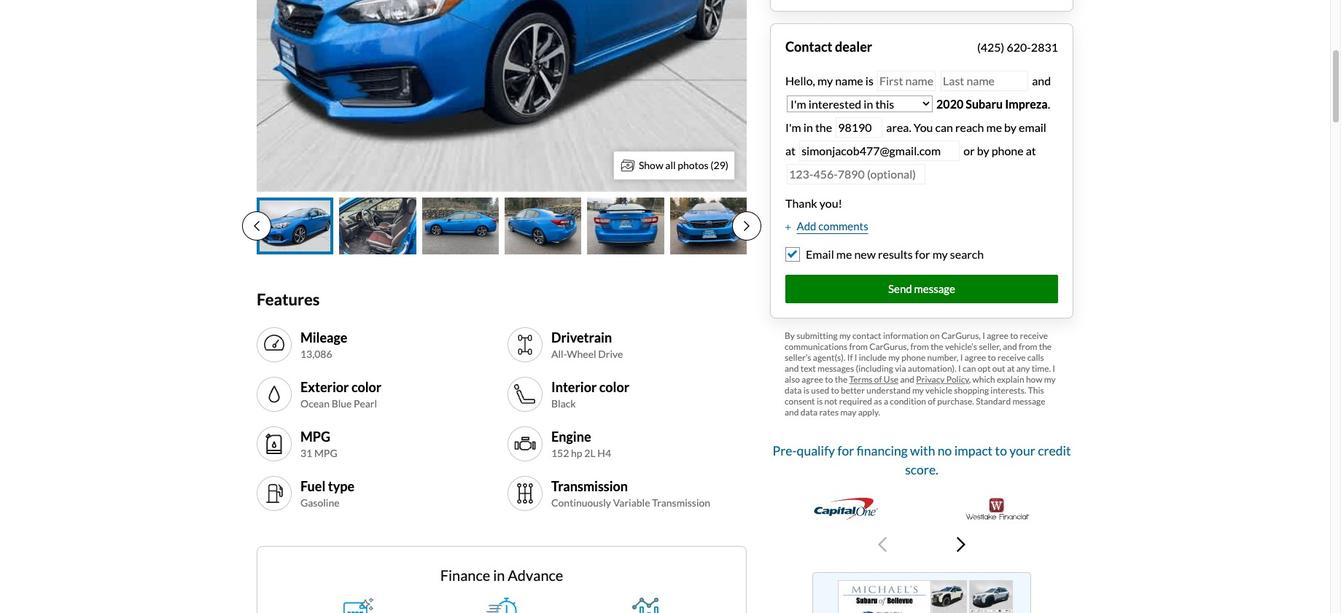 Task type: vqa. For each thing, say whether or not it's contained in the screenshot.
information at the bottom right of page
yes



Task type: locate. For each thing, give the bounding box(es) containing it.
me
[[986, 120, 1002, 134], [836, 248, 852, 261]]

1 horizontal spatial is
[[817, 396, 823, 407]]

0 horizontal spatial phone
[[902, 352, 926, 363]]

0 vertical spatial me
[[986, 120, 1002, 134]]

required
[[839, 396, 872, 407]]

from up (including
[[849, 341, 868, 352]]

, which explain how my data is used to better understand my vehicle shopping interests. this consent is not required as a condition of purchase. standard message and data rates may apply.
[[785, 374, 1056, 418]]

in right finance
[[493, 567, 505, 585]]

3 from from the left
[[1019, 341, 1037, 352]]

transmission image
[[513, 482, 537, 506]]

receive up explain
[[998, 352, 1026, 363]]

tab list
[[242, 197, 761, 255]]

hello,
[[785, 73, 815, 87]]

shopping
[[954, 385, 989, 396]]

0 vertical spatial message
[[914, 282, 955, 295]]

1 vertical spatial can
[[963, 363, 976, 374]]

of down privacy at the bottom right of the page
[[928, 396, 936, 407]]

hp
[[571, 447, 582, 460]]

1 vertical spatial phone
[[902, 352, 926, 363]]

consent
[[785, 396, 815, 407]]

to up which
[[988, 352, 996, 363]]

vehicle's
[[945, 341, 977, 352]]

condition
[[890, 396, 926, 407]]

data down text
[[785, 385, 802, 396]]

cargurus, right on
[[941, 330, 981, 341]]

i
[[982, 330, 985, 341], [855, 352, 857, 363], [960, 352, 963, 363], [958, 363, 961, 374], [1053, 363, 1055, 374]]

reach
[[955, 120, 984, 134]]

color for exterior color
[[351, 379, 382, 395]]

at inside area. you can reach me by email at
[[785, 143, 796, 157]]

mpg
[[300, 429, 330, 445], [314, 447, 337, 460]]

explain
[[997, 374, 1024, 385]]

mileage image
[[263, 334, 286, 357]]

for right results
[[915, 248, 930, 261]]

from up the any
[[1019, 341, 1037, 352]]

1 horizontal spatial phone
[[992, 143, 1024, 157]]

photos
[[678, 159, 709, 171]]

data left rates
[[801, 407, 818, 418]]

2 from from the left
[[910, 341, 929, 352]]

0 horizontal spatial color
[[351, 379, 382, 395]]

can left opt
[[963, 363, 976, 374]]

2 vertical spatial agree
[[802, 374, 823, 385]]

at
[[785, 143, 796, 157], [1026, 143, 1036, 157], [1007, 363, 1015, 374]]

1 horizontal spatial cargurus,
[[941, 330, 981, 341]]

any
[[1016, 363, 1030, 374]]

0 horizontal spatial of
[[874, 374, 882, 385]]

send
[[888, 282, 912, 295]]

receive up calls
[[1020, 330, 1048, 341]]

agree right also
[[802, 374, 823, 385]]

seller,
[[979, 341, 1001, 352]]

your
[[1010, 443, 1035, 458]]

fuel type image
[[263, 482, 286, 506]]

2 horizontal spatial from
[[1019, 341, 1037, 352]]

,
[[969, 374, 971, 385]]

0 vertical spatial of
[[874, 374, 882, 385]]

1 vertical spatial me
[[836, 248, 852, 261]]

0 horizontal spatial agree
[[802, 374, 823, 385]]

advertisement region
[[812, 573, 1031, 613]]

you
[[914, 120, 933, 134]]

2 horizontal spatial at
[[1026, 143, 1036, 157]]

color up pearl
[[351, 379, 382, 395]]

also
[[785, 374, 800, 385]]

if
[[847, 352, 853, 363]]

message down how
[[1013, 396, 1045, 407]]

at down i'm
[[785, 143, 796, 157]]

i right number,
[[960, 352, 963, 363]]

0 horizontal spatial in
[[493, 567, 505, 585]]

to right used
[[831, 385, 839, 396]]

engine image
[[513, 433, 537, 456]]

color inside interior color black
[[599, 379, 629, 395]]

1 horizontal spatial message
[[1013, 396, 1045, 407]]

drivetrain image
[[513, 334, 537, 357]]

agree up out
[[987, 330, 1008, 341]]

subaru
[[966, 97, 1003, 110]]

email
[[806, 248, 834, 261]]

data
[[785, 385, 802, 396], [801, 407, 818, 418]]

can right you
[[935, 120, 953, 134]]

First name field
[[877, 70, 936, 91]]

to down agent(s).
[[825, 374, 833, 385]]

information
[[883, 330, 928, 341]]

me inside area. you can reach me by email at
[[986, 120, 1002, 134]]

color for interior color
[[599, 379, 629, 395]]

1 vertical spatial data
[[801, 407, 818, 418]]

the inside the . i'm in the
[[815, 120, 832, 134]]

1 vertical spatial message
[[1013, 396, 1045, 407]]

me left new
[[836, 248, 852, 261]]

by inside area. you can reach me by email at
[[1004, 120, 1017, 134]]

chevron right image
[[957, 536, 966, 554]]

mpg up 31
[[300, 429, 330, 445]]

color
[[351, 379, 382, 395], [599, 379, 629, 395]]

1 vertical spatial agree
[[965, 352, 986, 363]]

submitting
[[797, 330, 838, 341]]

to left your
[[995, 443, 1007, 458]]

view vehicle photo 4 image
[[505, 197, 581, 255]]

1 horizontal spatial of
[[928, 396, 936, 407]]

drivetrain all-wheel drive
[[551, 330, 623, 360]]

show all photos (29)
[[639, 159, 729, 171]]

impreza
[[1005, 97, 1048, 110]]

this
[[1028, 385, 1044, 396]]

at down email
[[1026, 143, 1036, 157]]

all
[[665, 159, 676, 171]]

and inside , which explain how my data is used to better understand my vehicle shopping interests. this consent is not required as a condition of purchase. standard message and data rates may apply.
[[785, 407, 799, 418]]

0 horizontal spatial for
[[838, 443, 854, 458]]

which
[[973, 374, 995, 385]]

Email address email field
[[799, 140, 960, 161]]

for right qualify
[[838, 443, 854, 458]]

and right seller,
[[1003, 341, 1017, 352]]

by right or
[[977, 143, 989, 157]]

and down also
[[785, 407, 799, 418]]

and left text
[[785, 363, 799, 374]]

view vehicle photo 5 image
[[587, 197, 664, 255]]

new
[[854, 248, 876, 261]]

and
[[1030, 73, 1051, 87], [1003, 341, 1017, 352], [785, 363, 799, 374], [900, 374, 914, 385], [785, 407, 799, 418]]

1 vertical spatial transmission
[[652, 497, 710, 509]]

transmission continuously variable transmission
[[551, 478, 710, 509]]

cargurus, up via
[[869, 341, 909, 352]]

my left name
[[818, 73, 833, 87]]

1 vertical spatial for
[[838, 443, 854, 458]]

.
[[1048, 97, 1050, 110]]

or by phone at
[[964, 143, 1036, 157]]

2 color from the left
[[599, 379, 629, 395]]

agree up ,
[[965, 352, 986, 363]]

0 horizontal spatial message
[[914, 282, 955, 295]]

at right out
[[1007, 363, 1015, 374]]

send message button
[[785, 275, 1058, 303]]

privacy
[[916, 374, 945, 385]]

to right seller,
[[1010, 330, 1018, 341]]

1 horizontal spatial me
[[986, 120, 1002, 134]]

is left not
[[817, 396, 823, 407]]

hello, my name is
[[785, 73, 876, 87]]

by left email
[[1004, 120, 1017, 134]]

not
[[824, 396, 837, 407]]

transmission right variable
[[652, 497, 710, 509]]

dealer
[[835, 38, 872, 54]]

the right i'm
[[815, 120, 832, 134]]

13,086
[[300, 348, 332, 360]]

contact dealer
[[785, 38, 872, 54]]

0 vertical spatial for
[[915, 248, 930, 261]]

in right i'm
[[804, 120, 813, 134]]

1 horizontal spatial at
[[1007, 363, 1015, 374]]

phone down email
[[992, 143, 1024, 157]]

transmission up the continuously
[[551, 478, 628, 494]]

engine
[[551, 429, 591, 445]]

1 horizontal spatial from
[[910, 341, 929, 352]]

message right send
[[914, 282, 955, 295]]

0 vertical spatial can
[[935, 120, 953, 134]]

i left ,
[[958, 363, 961, 374]]

1 horizontal spatial by
[[1004, 120, 1017, 134]]

me down 2020 subaru impreza
[[986, 120, 1002, 134]]

add comments
[[797, 219, 868, 232]]

next page image
[[744, 221, 750, 232]]

1 vertical spatial by
[[977, 143, 989, 157]]

all-
[[551, 348, 567, 360]]

0 vertical spatial in
[[804, 120, 813, 134]]

phone up terms of use and privacy policy on the right of page
[[902, 352, 926, 363]]

Zip code field
[[836, 117, 883, 138]]

or
[[964, 143, 975, 157]]

0 vertical spatial by
[[1004, 120, 1017, 134]]

agent(s).
[[813, 352, 846, 363]]

1 horizontal spatial in
[[804, 120, 813, 134]]

understand
[[867, 385, 911, 396]]

view vehicle photo 1 image
[[257, 197, 334, 255]]

620-
[[1007, 40, 1031, 54]]

to inside pre-qualify for financing with no impact to your credit score.
[[995, 443, 1007, 458]]

0 horizontal spatial can
[[935, 120, 953, 134]]

2 horizontal spatial agree
[[987, 330, 1008, 341]]

i right "time." on the right of the page
[[1053, 363, 1055, 374]]

1 color from the left
[[351, 379, 382, 395]]

and up .
[[1030, 73, 1051, 87]]

policy
[[946, 374, 969, 385]]

pearl
[[354, 398, 377, 410]]

0 horizontal spatial by
[[977, 143, 989, 157]]

continuously
[[551, 497, 611, 509]]

is right name
[[866, 73, 874, 87]]

the up automation).
[[931, 341, 943, 352]]

1 horizontal spatial transmission
[[652, 497, 710, 509]]

use
[[884, 374, 899, 385]]

1 vertical spatial receive
[[998, 352, 1026, 363]]

mpg right 31
[[314, 447, 337, 460]]

receive
[[1020, 330, 1048, 341], [998, 352, 1026, 363]]

1 vertical spatial of
[[928, 396, 936, 407]]

include
[[859, 352, 887, 363]]

of left use
[[874, 374, 882, 385]]

is
[[866, 73, 874, 87], [803, 385, 809, 396], [817, 396, 823, 407]]

0 horizontal spatial from
[[849, 341, 868, 352]]

cargurus,
[[941, 330, 981, 341], [869, 341, 909, 352]]

calls
[[1027, 352, 1044, 363]]

show
[[639, 159, 663, 171]]

blue
[[332, 398, 352, 410]]

type
[[328, 478, 355, 494]]

ocean
[[300, 398, 330, 410]]

31
[[300, 447, 312, 460]]

0 vertical spatial transmission
[[551, 478, 628, 494]]

1 horizontal spatial color
[[599, 379, 629, 395]]

color inside exterior color ocean blue pearl
[[351, 379, 382, 395]]

as
[[874, 396, 882, 407]]

1 horizontal spatial can
[[963, 363, 976, 374]]

color down 'drive'
[[599, 379, 629, 395]]

Phone (optional) telephone field
[[787, 164, 925, 184]]

is left used
[[803, 385, 809, 396]]

score.
[[905, 462, 938, 478]]

the
[[815, 120, 832, 134], [931, 341, 943, 352], [1039, 341, 1052, 352], [835, 374, 848, 385]]

plus image
[[785, 224, 791, 231]]

0 horizontal spatial transmission
[[551, 478, 628, 494]]

0 horizontal spatial at
[[785, 143, 796, 157]]

from left on
[[910, 341, 929, 352]]

mpg 31 mpg
[[300, 429, 337, 460]]



Task type: describe. For each thing, give the bounding box(es) containing it.
automation).
[[908, 363, 957, 374]]

1 from from the left
[[849, 341, 868, 352]]

view vehicle photo 3 image
[[422, 197, 499, 255]]

privacy policy link
[[916, 374, 969, 385]]

purchase.
[[937, 396, 974, 407]]

terms of use and privacy policy
[[849, 374, 969, 385]]

qualify
[[797, 443, 835, 458]]

seller's
[[785, 352, 811, 363]]

and right use
[[900, 374, 914, 385]]

0 vertical spatial receive
[[1020, 330, 1048, 341]]

1 vertical spatial mpg
[[314, 447, 337, 460]]

area.
[[886, 120, 911, 134]]

better
[[841, 385, 865, 396]]

152
[[551, 447, 569, 460]]

advance
[[508, 567, 563, 585]]

thank
[[785, 196, 817, 210]]

the up "time." on the right of the page
[[1039, 341, 1052, 352]]

view vehicle photo 6 image
[[670, 197, 747, 255]]

terms of use link
[[849, 374, 899, 385]]

number,
[[927, 352, 959, 363]]

finance in advance
[[440, 567, 563, 585]]

messages
[[818, 363, 854, 374]]

h4
[[597, 447, 611, 460]]

time.
[[1032, 363, 1051, 374]]

you!
[[820, 196, 842, 210]]

0 vertical spatial phone
[[992, 143, 1024, 157]]

2020
[[936, 97, 964, 110]]

a
[[884, 396, 888, 407]]

comments
[[819, 219, 868, 232]]

interests.
[[991, 385, 1026, 396]]

via
[[895, 363, 906, 374]]

my right include
[[888, 352, 900, 363]]

Last name field
[[941, 70, 1028, 91]]

chevron left image
[[878, 536, 887, 554]]

impact
[[954, 443, 993, 458]]

show all photos (29) link
[[613, 151, 735, 180]]

0 vertical spatial data
[[785, 385, 802, 396]]

black
[[551, 398, 576, 410]]

with
[[910, 443, 935, 458]]

(425)
[[977, 40, 1005, 54]]

fuel type gasoline
[[300, 478, 355, 509]]

apply.
[[858, 407, 880, 418]]

communications
[[785, 341, 848, 352]]

2 horizontal spatial is
[[866, 73, 874, 87]]

opt
[[978, 363, 991, 374]]

my left vehicle
[[912, 385, 924, 396]]

add
[[797, 219, 816, 232]]

can inside by submitting my contact information on cargurus, i agree to receive communications from cargurus, from the vehicle's seller, and from the seller's agent(s). if i include my phone number, i agree to receive calls and text messages (including via automation). i can opt out at any time. i also agree to the
[[963, 363, 976, 374]]

text
[[801, 363, 816, 374]]

on
[[930, 330, 940, 341]]

interior
[[551, 379, 597, 395]]

how
[[1026, 374, 1042, 385]]

for inside pre-qualify for financing with no impact to your credit score.
[[838, 443, 854, 458]]

terms
[[849, 374, 873, 385]]

0 horizontal spatial cargurus,
[[869, 341, 909, 352]]

. i'm in the
[[785, 97, 1050, 134]]

exterior color image
[[263, 383, 286, 407]]

mpg image
[[263, 433, 286, 456]]

2020 subaru impreza
[[936, 97, 1048, 110]]

the left the terms
[[835, 374, 848, 385]]

1 horizontal spatial for
[[915, 248, 930, 261]]

financing
[[857, 443, 908, 458]]

1 vertical spatial in
[[493, 567, 505, 585]]

pre-
[[773, 443, 797, 458]]

by
[[785, 330, 795, 341]]

0 horizontal spatial is
[[803, 385, 809, 396]]

i'm
[[785, 120, 801, 134]]

finance
[[440, 567, 490, 585]]

message inside button
[[914, 282, 955, 295]]

of inside , which explain how my data is used to better understand my vehicle shopping interests. this consent is not required as a condition of purchase. standard message and data rates may apply.
[[928, 396, 936, 407]]

wheel
[[567, 348, 596, 360]]

results
[[878, 248, 913, 261]]

0 vertical spatial mpg
[[300, 429, 330, 445]]

phone inside by submitting my contact information on cargurus, i agree to receive communications from cargurus, from the vehicle's seller, and from the seller's agent(s). if i include my phone number, i agree to receive calls and text messages (including via automation). i can opt out at any time. i also agree to the
[[902, 352, 926, 363]]

exterior
[[300, 379, 349, 395]]

can inside area. you can reach me by email at
[[935, 120, 953, 134]]

my left search
[[932, 248, 948, 261]]

to inside , which explain how my data is used to better understand my vehicle shopping interests. this consent is not required as a condition of purchase. standard message and data rates may apply.
[[831, 385, 839, 396]]

i right vehicle's
[[982, 330, 985, 341]]

message inside , which explain how my data is used to better understand my vehicle shopping interests. this consent is not required as a condition of purchase. standard message and data rates may apply.
[[1013, 396, 1045, 407]]

contact
[[853, 330, 881, 341]]

2l
[[584, 447, 596, 460]]

0 vertical spatial agree
[[987, 330, 1008, 341]]

my right how
[[1044, 374, 1056, 385]]

view vehicle photo 2 image
[[339, 197, 416, 255]]

area. you can reach me by email at
[[785, 120, 1046, 157]]

in inside the . i'm in the
[[804, 120, 813, 134]]

send message
[[888, 282, 955, 295]]

interior color image
[[513, 383, 537, 407]]

i right if in the right bottom of the page
[[855, 352, 857, 363]]

used
[[811, 385, 829, 396]]

at inside by submitting my contact information on cargurus, i agree to receive communications from cargurus, from the vehicle's seller, and from the seller's agent(s). if i include my phone number, i agree to receive calls and text messages (including via automation). i can opt out at any time. i also agree to the
[[1007, 363, 1015, 374]]

out
[[992, 363, 1005, 374]]

engine 152 hp 2l h4
[[551, 429, 611, 460]]

drivetrain
[[551, 330, 612, 346]]

1 horizontal spatial agree
[[965, 352, 986, 363]]

vehicle
[[925, 385, 952, 396]]

my left contact
[[839, 330, 851, 341]]

search
[[950, 248, 984, 261]]

gasoline
[[300, 497, 339, 509]]

contact
[[785, 38, 832, 54]]

vehicle full photo image
[[257, 0, 747, 191]]

name
[[835, 73, 863, 87]]

(29)
[[711, 159, 729, 171]]

0 horizontal spatial me
[[836, 248, 852, 261]]

may
[[840, 407, 856, 418]]

by submitting my contact information on cargurus, i agree to receive communications from cargurus, from the vehicle's seller, and from the seller's agent(s). if i include my phone number, i agree to receive calls and text messages (including via automation). i can opt out at any time. i also agree to the
[[785, 330, 1055, 385]]

prev page image
[[254, 221, 260, 232]]

2831
[[1031, 40, 1058, 54]]

pre-qualify for financing with no impact to your credit score. button
[[770, 435, 1073, 567]]



